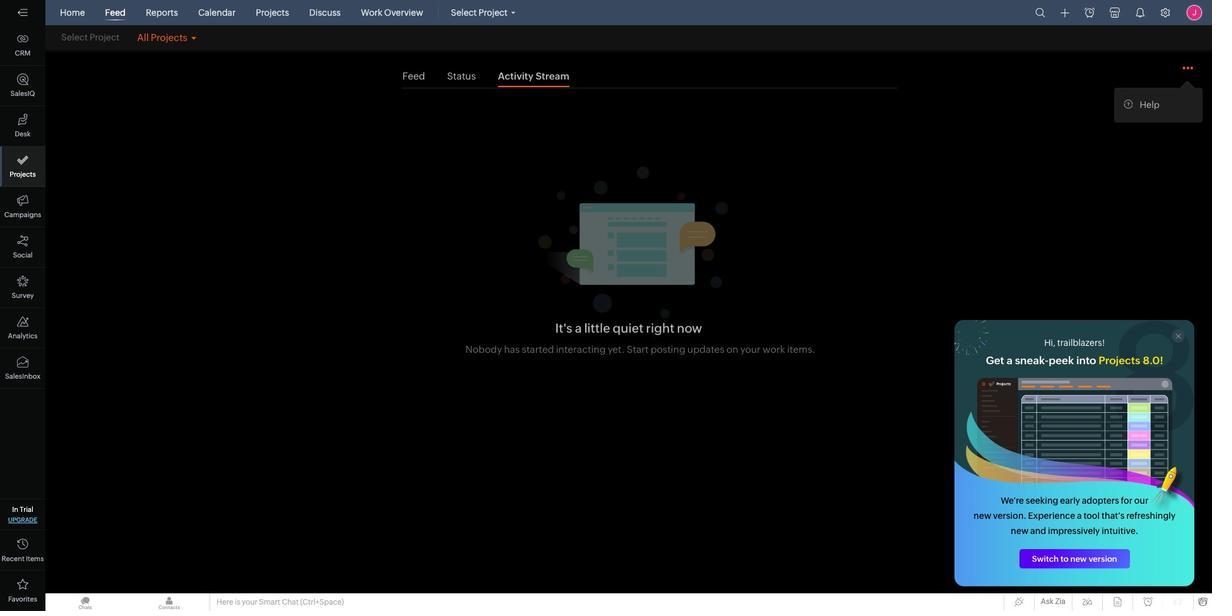 Task type: vqa. For each thing, say whether or not it's contained in the screenshot.
the topmost Projects
yes



Task type: describe. For each thing, give the bounding box(es) containing it.
overview
[[384, 8, 423, 18]]

work overview link
[[356, 0, 428, 25]]

ask
[[1041, 597, 1054, 606]]

salesiq
[[10, 90, 35, 97]]

here
[[217, 598, 233, 607]]

trial
[[20, 506, 33, 513]]

items
[[26, 555, 44, 563]]

0 horizontal spatial projects link
[[0, 146, 45, 187]]

salesinbox
[[5, 373, 40, 380]]

discuss link
[[304, 0, 346, 25]]

work
[[361, 8, 382, 18]]

social link
[[0, 227, 45, 268]]

in trial upgrade
[[8, 506, 37, 523]]

feed
[[105, 8, 126, 18]]

ask zia
[[1041, 597, 1066, 606]]

select
[[451, 8, 477, 18]]

analytics link
[[0, 308, 45, 349]]

0 vertical spatial projects link
[[251, 0, 294, 25]]

upgrade
[[8, 517, 37, 523]]

is
[[235, 598, 240, 607]]

chat
[[282, 598, 299, 607]]

your
[[242, 598, 258, 607]]

project
[[479, 8, 508, 18]]

salesiq link
[[0, 66, 45, 106]]

campaigns
[[4, 211, 41, 218]]

0 horizontal spatial projects
[[10, 170, 36, 178]]

search image
[[1036, 8, 1046, 18]]

timer image
[[1085, 8, 1095, 18]]

notifications image
[[1135, 8, 1145, 18]]

marketplace image
[[1110, 8, 1120, 18]]

feed link
[[100, 0, 131, 25]]

discuss
[[309, 8, 341, 18]]



Task type: locate. For each thing, give the bounding box(es) containing it.
work overview
[[361, 8, 423, 18]]

1 vertical spatial projects
[[10, 170, 36, 178]]

projects
[[256, 8, 289, 18], [10, 170, 36, 178]]

desk
[[15, 130, 31, 138]]

recent items
[[2, 555, 44, 563]]

crm
[[15, 49, 31, 57]]

projects link down desk
[[0, 146, 45, 187]]

in
[[12, 506, 18, 513]]

projects up campaigns link
[[10, 170, 36, 178]]

survey link
[[0, 268, 45, 308]]

zia
[[1055, 597, 1066, 606]]

reports
[[146, 8, 178, 18]]

campaigns link
[[0, 187, 45, 227]]

quick actions image
[[1061, 8, 1070, 18]]

1 horizontal spatial projects
[[256, 8, 289, 18]]

0 vertical spatial projects
[[256, 8, 289, 18]]

analytics
[[8, 332, 38, 340]]

crm link
[[0, 25, 45, 66]]

projects left discuss link
[[256, 8, 289, 18]]

1 horizontal spatial projects link
[[251, 0, 294, 25]]

select project
[[451, 8, 508, 18]]

desk link
[[0, 106, 45, 146]]

1 vertical spatial projects link
[[0, 146, 45, 187]]

configure settings image
[[1161, 8, 1171, 18]]

survey
[[12, 292, 34, 299]]

here is your smart chat (ctrl+space)
[[217, 598, 344, 607]]

smart
[[259, 598, 280, 607]]

calendar
[[198, 8, 236, 18]]

projects link
[[251, 0, 294, 25], [0, 146, 45, 187]]

projects link left discuss link
[[251, 0, 294, 25]]

home link
[[55, 0, 90, 25]]

calendar link
[[193, 0, 241, 25]]

favorites
[[8, 595, 37, 603]]

contacts image
[[129, 594, 209, 611]]

chats image
[[45, 594, 125, 611]]

(ctrl+space)
[[300, 598, 344, 607]]

social
[[13, 251, 33, 259]]

home
[[60, 8, 85, 18]]

salesinbox link
[[0, 349, 45, 389]]

recent
[[2, 555, 25, 563]]

reports link
[[141, 0, 183, 25]]



